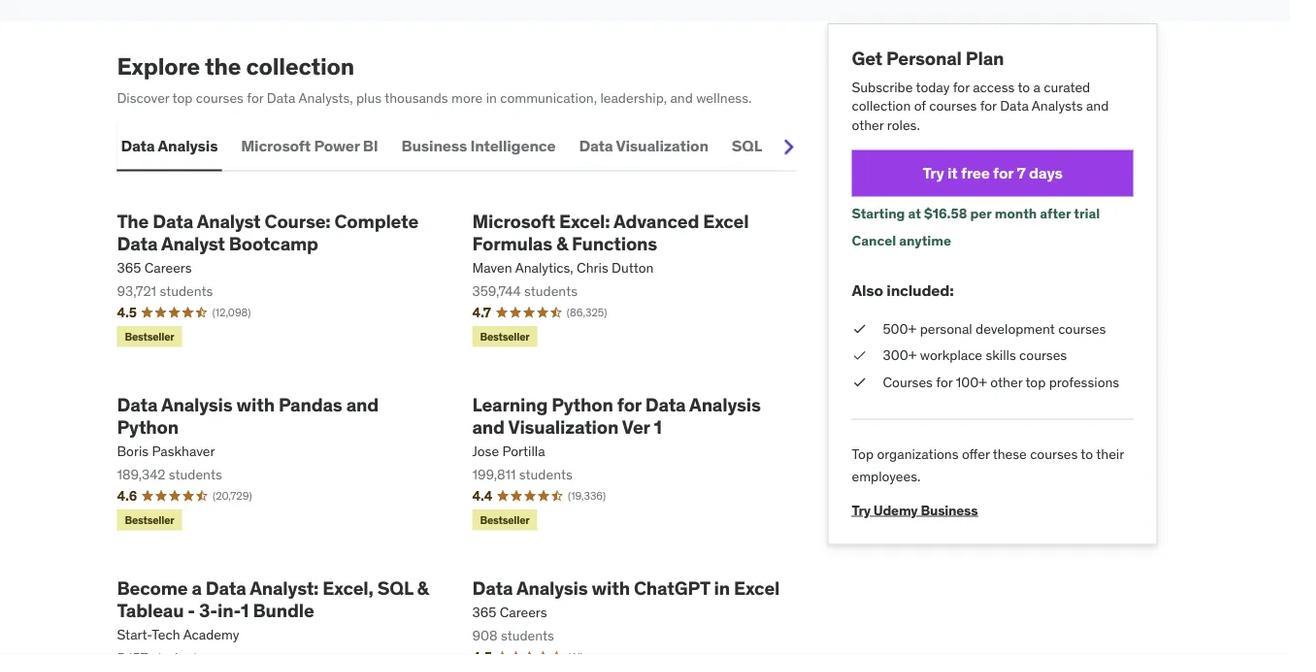 Task type: locate. For each thing, give the bounding box(es) containing it.
development
[[976, 320, 1056, 337]]

1 vertical spatial to
[[1081, 446, 1094, 464]]

courses inside top organizations offer these courses to their employees.
[[1031, 446, 1078, 464]]

xsmall image
[[852, 346, 868, 365]]

0 vertical spatial &
[[557, 232, 568, 255]]

analysis up 41 reviews element
[[517, 577, 588, 600]]

data analysis
[[121, 136, 218, 156]]

plan
[[966, 47, 1005, 70]]

workplace
[[921, 347, 983, 364]]

a inside become a data analyst: excel, sql & tableau - 3-in-1 bundle start-tech academy
[[192, 577, 202, 600]]

these
[[993, 446, 1027, 464]]

365
[[117, 259, 141, 276], [473, 604, 497, 622]]

bestseller down "4.7"
[[480, 330, 530, 344]]

0 horizontal spatial business
[[402, 136, 467, 156]]

try inside try udemy business link
[[852, 502, 871, 519]]

roles.
[[888, 116, 921, 134]]

& up analytics,
[[557, 232, 568, 255]]

1 horizontal spatial in
[[714, 577, 730, 600]]

more
[[452, 89, 483, 106]]

other
[[852, 116, 884, 134], [991, 374, 1023, 391]]

visualization inside button
[[616, 136, 709, 156]]

microsoft inside button
[[241, 136, 311, 156]]

0 vertical spatial xsmall image
[[852, 320, 868, 339]]

1 horizontal spatial with
[[592, 577, 630, 600]]

0 horizontal spatial microsoft
[[241, 136, 311, 156]]

0 vertical spatial other
[[852, 116, 884, 134]]

365 up 908
[[473, 604, 497, 622]]

try left it
[[923, 163, 945, 183]]

free
[[962, 163, 990, 183]]

sql inside become a data analyst: excel, sql & tableau - 3-in-1 bundle start-tech academy
[[378, 577, 413, 600]]

0 vertical spatial visualization
[[616, 136, 709, 156]]

0 vertical spatial business
[[402, 136, 467, 156]]

1 horizontal spatial top
[[1026, 374, 1046, 391]]

to left their
[[1081, 446, 1094, 464]]

personal
[[887, 47, 962, 70]]

become a data analyst: excel, sql & tableau - 3-in-1 bundle start-tech academy
[[117, 577, 429, 644]]

1 vertical spatial with
[[592, 577, 630, 600]]

bestseller down '4.6'
[[125, 513, 174, 527]]

collection up analysts,
[[246, 52, 354, 81]]

0 vertical spatial 365
[[117, 259, 141, 276]]

jose
[[473, 443, 499, 460]]

0 vertical spatial collection
[[246, 52, 354, 81]]

business intelligence button
[[398, 123, 560, 170]]

collection down subscribe
[[852, 97, 911, 115]]

in inside explore the collection discover top courses for data analysts, plus thousands more in communication, leadership, and wellness.
[[486, 89, 497, 106]]

excel inside button
[[786, 136, 824, 156]]

students right the 93,721
[[160, 282, 213, 299]]

1 horizontal spatial python
[[552, 393, 614, 416]]

sql button
[[728, 123, 766, 170]]

microsoft left power
[[241, 136, 311, 156]]

academy
[[183, 626, 239, 644]]

bestseller down 4.5
[[125, 330, 174, 344]]

1 vertical spatial excel
[[703, 209, 749, 233]]

analysis down discover
[[158, 136, 218, 156]]

excel:
[[560, 209, 610, 233]]

0 horizontal spatial &
[[417, 577, 429, 600]]

it
[[948, 163, 958, 183]]

sql left the next icon
[[732, 136, 763, 156]]

3-
[[199, 599, 218, 622]]

students down portilla
[[520, 466, 573, 483]]

students right 908
[[501, 627, 554, 644]]

0 horizontal spatial collection
[[246, 52, 354, 81]]

12098 reviews element
[[212, 305, 251, 320]]

1 vertical spatial business
[[921, 502, 978, 519]]

personal
[[920, 320, 973, 337]]

learning python for data analysis and visualization ver 1 link
[[473, 393, 797, 438]]

analysis for data analysis with chatgpt in excel 365 careers 908 students
[[517, 577, 588, 600]]

collection
[[246, 52, 354, 81], [852, 97, 911, 115]]

starting
[[852, 205, 906, 223]]

in
[[486, 89, 497, 106], [714, 577, 730, 600]]

top for collection
[[173, 89, 193, 106]]

and left wellness.
[[671, 89, 693, 106]]

0 vertical spatial excel
[[786, 136, 824, 156]]

in-
[[218, 599, 241, 622]]

portilla
[[503, 443, 545, 460]]

a up analysts
[[1034, 78, 1041, 95]]

0 horizontal spatial 1
[[241, 599, 249, 622]]

month
[[995, 205, 1038, 223]]

1 vertical spatial 365
[[473, 604, 497, 622]]

courses right these at the right of the page
[[1031, 446, 1078, 464]]

python up boris
[[117, 415, 179, 438]]

(19,336)
[[568, 489, 606, 503]]

1 xsmall image from the top
[[852, 320, 868, 339]]

500+ personal development courses
[[883, 320, 1107, 337]]

365 up the 93,721
[[117, 259, 141, 276]]

python left ver
[[552, 393, 614, 416]]

top left professions
[[1026, 374, 1046, 391]]

&
[[557, 232, 568, 255], [417, 577, 429, 600]]

1 vertical spatial collection
[[852, 97, 911, 115]]

students
[[160, 282, 213, 299], [525, 282, 578, 299], [169, 466, 222, 483], [520, 466, 573, 483], [501, 627, 554, 644]]

data inside learning python for data analysis and visualization ver 1 jose portilla 199,811 students
[[646, 393, 686, 416]]

data visualization button
[[575, 123, 713, 170]]

1 horizontal spatial to
[[1081, 446, 1094, 464]]

0 horizontal spatial try
[[852, 502, 871, 519]]

analysis inside data analysis button
[[158, 136, 218, 156]]

xsmall image for 500+
[[852, 320, 868, 339]]

for inside learning python for data analysis and visualization ver 1 jose portilla 199,811 students
[[617, 393, 642, 416]]

the data analyst course: complete data analyst bootcamp 365 careers 93,721 students
[[117, 209, 419, 299]]

become
[[117, 577, 188, 600]]

1 vertical spatial in
[[714, 577, 730, 600]]

1 vertical spatial a
[[192, 577, 202, 600]]

students inside the data analyst course: complete data analyst bootcamp 365 careers 93,721 students
[[160, 282, 213, 299]]

1 right 3- on the bottom of the page
[[241, 599, 249, 622]]

bestseller for functions
[[480, 330, 530, 344]]

today
[[916, 78, 950, 95]]

1 vertical spatial microsoft
[[473, 209, 556, 233]]

excel right sql button
[[786, 136, 824, 156]]

microsoft up maven
[[473, 209, 556, 233]]

0 horizontal spatial with
[[237, 393, 275, 416]]

try left udemy
[[852, 502, 871, 519]]

dutton
[[612, 259, 654, 276]]

analysis for data analysis
[[158, 136, 218, 156]]

0 vertical spatial careers
[[144, 259, 192, 276]]

business
[[402, 136, 467, 156], [921, 502, 978, 519]]

data inside data analysis with pandas and python boris paskhaver 189,342 students
[[117, 393, 158, 416]]

1 right ver
[[654, 415, 662, 438]]

top right discover
[[173, 89, 193, 106]]

business right udemy
[[921, 502, 978, 519]]

formulas
[[473, 232, 553, 255]]

chatgpt
[[634, 577, 711, 600]]

starting at $16.58 per month after trial cancel anytime
[[852, 205, 1101, 249]]

analyst
[[197, 209, 261, 233], [161, 232, 225, 255]]

excel right advanced
[[703, 209, 749, 233]]

top
[[173, 89, 193, 106], [1026, 374, 1046, 391]]

0 horizontal spatial 365
[[117, 259, 141, 276]]

0 horizontal spatial a
[[192, 577, 202, 600]]

0 vertical spatial top
[[173, 89, 193, 106]]

4.7
[[473, 303, 491, 321]]

1 vertical spatial sql
[[378, 577, 413, 600]]

0 vertical spatial with
[[237, 393, 275, 416]]

analyst right the
[[161, 232, 225, 255]]

students down analytics,
[[525, 282, 578, 299]]

1 horizontal spatial microsoft
[[473, 209, 556, 233]]

in right more
[[486, 89, 497, 106]]

excel,
[[323, 577, 374, 600]]

1 horizontal spatial careers
[[500, 604, 547, 622]]

to inside top organizations offer these courses to their employees.
[[1081, 446, 1094, 464]]

365 inside the data analyst course: complete data analyst bootcamp 365 careers 93,721 students
[[117, 259, 141, 276]]

analyst:
[[250, 577, 319, 600]]

bestseller for visualization
[[480, 513, 530, 527]]

500+
[[883, 320, 917, 337]]

intelligence
[[471, 136, 556, 156]]

1 vertical spatial top
[[1026, 374, 1046, 391]]

in inside data analysis with chatgpt in excel 365 careers 908 students
[[714, 577, 730, 600]]

bestseller for analyst
[[125, 330, 174, 344]]

analysts,
[[299, 89, 353, 106]]

bestseller
[[125, 330, 174, 344], [480, 330, 530, 344], [125, 513, 174, 527], [480, 513, 530, 527]]

0 horizontal spatial python
[[117, 415, 179, 438]]

with inside data analysis with chatgpt in excel 365 careers 908 students
[[592, 577, 630, 600]]

subscribe
[[852, 78, 913, 95]]

0 vertical spatial a
[[1034, 78, 1041, 95]]

1 horizontal spatial a
[[1034, 78, 1041, 95]]

a left in- at left bottom
[[192, 577, 202, 600]]

xsmall image up xsmall image
[[852, 320, 868, 339]]

0 horizontal spatial other
[[852, 116, 884, 134]]

visualization down 'leadership,'
[[616, 136, 709, 156]]

excel right chatgpt
[[734, 577, 780, 600]]

for inside explore the collection discover top courses for data analysts, plus thousands more in communication, leadership, and wellness.
[[247, 89, 264, 106]]

courses
[[883, 374, 933, 391]]

curated
[[1044, 78, 1091, 95]]

business down thousands
[[402, 136, 467, 156]]

per
[[971, 205, 992, 223]]

included:
[[887, 280, 954, 300]]

analysis inside data analysis with pandas and python boris paskhaver 189,342 students
[[161, 393, 233, 416]]

1 horizontal spatial try
[[923, 163, 945, 183]]

analysis inside data analysis with chatgpt in excel 365 careers 908 students
[[517, 577, 588, 600]]

1 vertical spatial other
[[991, 374, 1023, 391]]

bootcamp
[[229, 232, 318, 255]]

1 vertical spatial xsmall image
[[852, 373, 868, 392]]

excel inside data analysis with chatgpt in excel 365 careers 908 students
[[734, 577, 780, 600]]

2 vertical spatial excel
[[734, 577, 780, 600]]

data visualization
[[579, 136, 709, 156]]

data analysis with chatgpt in excel 365 careers 908 students
[[473, 577, 780, 644]]

0 horizontal spatial sql
[[378, 577, 413, 600]]

xsmall image down xsmall image
[[852, 373, 868, 392]]

sql
[[732, 136, 763, 156], [378, 577, 413, 600]]

1 horizontal spatial sql
[[732, 136, 763, 156]]

analytics,
[[515, 259, 574, 276]]

1 horizontal spatial &
[[557, 232, 568, 255]]

with left chatgpt
[[592, 577, 630, 600]]

analysis right ver
[[690, 393, 761, 416]]

sql right excel,
[[378, 577, 413, 600]]

analysis up paskhaver
[[161, 393, 233, 416]]

visualization up portilla
[[509, 415, 619, 438]]

0 vertical spatial sql
[[732, 136, 763, 156]]

0 horizontal spatial careers
[[144, 259, 192, 276]]

1 horizontal spatial collection
[[852, 97, 911, 115]]

$16.58
[[925, 205, 968, 223]]

and right the pandas at left
[[346, 393, 379, 416]]

and inside explore the collection discover top courses for data analysts, plus thousands more in communication, leadership, and wellness.
[[671, 89, 693, 106]]

to inside get personal plan subscribe today for access to a curated collection of courses for data analysts and other roles.
[[1018, 78, 1031, 95]]

41 reviews element
[[568, 650, 584, 656]]

with
[[237, 393, 275, 416], [592, 577, 630, 600]]

1 inside become a data analyst: excel, sql & tableau - 3-in-1 bundle start-tech academy
[[241, 599, 249, 622]]

& inside become a data analyst: excel, sql & tableau - 3-in-1 bundle start-tech academy
[[417, 577, 429, 600]]

19336 reviews element
[[568, 489, 606, 504]]

1 vertical spatial 1
[[241, 599, 249, 622]]

0 vertical spatial try
[[923, 163, 945, 183]]

top inside explore the collection discover top courses for data analysts, plus thousands more in communication, leadership, and wellness.
[[173, 89, 193, 106]]

with inside data analysis with pandas and python boris paskhaver 189,342 students
[[237, 393, 275, 416]]

students down paskhaver
[[169, 466, 222, 483]]

courses down the
[[196, 89, 244, 106]]

and up 'jose'
[[473, 415, 505, 438]]

careers inside data analysis with chatgpt in excel 365 careers 908 students
[[500, 604, 547, 622]]

1 vertical spatial &
[[417, 577, 429, 600]]

top organizations offer these courses to their employees.
[[852, 446, 1125, 485]]

courses down "today"
[[930, 97, 977, 115]]

1 horizontal spatial other
[[991, 374, 1023, 391]]

other left roles.
[[852, 116, 884, 134]]

bi
[[363, 136, 378, 156]]

data analysis with pandas and python link
[[117, 393, 441, 438]]

bestseller for boris
[[125, 513, 174, 527]]

1 vertical spatial try
[[852, 502, 871, 519]]

2 xsmall image from the top
[[852, 373, 868, 392]]

1 horizontal spatial 365
[[473, 604, 497, 622]]

0 vertical spatial to
[[1018, 78, 1031, 95]]

7
[[1017, 163, 1026, 183]]

1 inside learning python for data analysis and visualization ver 1 jose portilla 199,811 students
[[654, 415, 662, 438]]

0 vertical spatial 1
[[654, 415, 662, 438]]

microsoft
[[241, 136, 311, 156], [473, 209, 556, 233]]

bestseller down 4.4
[[480, 513, 530, 527]]

0 vertical spatial microsoft
[[241, 136, 311, 156]]

a inside get personal plan subscribe today for access to a curated collection of courses for data analysts and other roles.
[[1034, 78, 1041, 95]]

xsmall image
[[852, 320, 868, 339], [852, 373, 868, 392]]

power
[[314, 136, 360, 156]]

other down skills
[[991, 374, 1023, 391]]

courses
[[196, 89, 244, 106], [930, 97, 977, 115], [1059, 320, 1107, 337], [1020, 347, 1068, 364], [1031, 446, 1078, 464]]

1 horizontal spatial 1
[[654, 415, 662, 438]]

& right excel,
[[417, 577, 429, 600]]

and down curated
[[1087, 97, 1110, 115]]

data inside explore the collection discover top courses for data analysts, plus thousands more in communication, leadership, and wellness.
[[267, 89, 296, 106]]

1 vertical spatial visualization
[[509, 415, 619, 438]]

4.6
[[117, 487, 137, 504]]

visualization
[[616, 136, 709, 156], [509, 415, 619, 438]]

1 vertical spatial careers
[[500, 604, 547, 622]]

try inside try it free for 7 days "link"
[[923, 163, 945, 183]]

in right chatgpt
[[714, 577, 730, 600]]

with left the pandas at left
[[237, 393, 275, 416]]

data inside data analysis with chatgpt in excel 365 careers 908 students
[[473, 577, 513, 600]]

0 horizontal spatial to
[[1018, 78, 1031, 95]]

0 vertical spatial in
[[486, 89, 497, 106]]

4.5
[[117, 303, 137, 321]]

microsoft inside microsoft excel: advanced excel formulas & functions maven analytics, chris dutton 359,744 students
[[473, 209, 556, 233]]

0 horizontal spatial in
[[486, 89, 497, 106]]

days
[[1029, 163, 1063, 183]]

visualization inside learning python for data analysis and visualization ver 1 jose portilla 199,811 students
[[509, 415, 619, 438]]

to right access at right top
[[1018, 78, 1031, 95]]

0 horizontal spatial top
[[173, 89, 193, 106]]

ver
[[622, 415, 650, 438]]



Task type: describe. For each thing, give the bounding box(es) containing it.
skills
[[986, 347, 1017, 364]]

the
[[205, 52, 241, 81]]

pandas
[[279, 393, 343, 416]]

try it free for 7 days
[[923, 163, 1063, 183]]

discover
[[117, 89, 169, 106]]

data inside button
[[121, 136, 155, 156]]

try for try udemy business
[[852, 502, 871, 519]]

python inside data analysis with pandas and python boris paskhaver 189,342 students
[[117, 415, 179, 438]]

xsmall image for courses
[[852, 373, 868, 392]]

thousands
[[385, 89, 448, 106]]

courses inside get personal plan subscribe today for access to a curated collection of courses for data analysts and other roles.
[[930, 97, 977, 115]]

offer
[[962, 446, 990, 464]]

try udemy business link
[[852, 487, 978, 519]]

(86,325)
[[567, 306, 607, 319]]

udemy
[[874, 502, 918, 519]]

93,721
[[117, 282, 156, 299]]

of
[[915, 97, 926, 115]]

microsoft excel: advanced excel formulas & functions maven analytics, chris dutton 359,744 students
[[473, 209, 749, 299]]

students inside learning python for data analysis and visualization ver 1 jose portilla 199,811 students
[[520, 466, 573, 483]]

4.4
[[473, 487, 492, 504]]

paskhaver
[[152, 443, 215, 460]]

after
[[1041, 205, 1072, 223]]

data inside become a data analyst: excel, sql & tableau - 3-in-1 bundle start-tech academy
[[206, 577, 246, 600]]

anytime
[[900, 232, 952, 249]]

employees.
[[852, 468, 921, 485]]

students inside microsoft excel: advanced excel formulas & functions maven analytics, chris dutton 359,744 students
[[525, 282, 578, 299]]

(20,729)
[[213, 489, 252, 503]]

and inside data analysis with pandas and python boris paskhaver 189,342 students
[[346, 393, 379, 416]]

with for chatgpt
[[592, 577, 630, 600]]

the
[[117, 209, 149, 233]]

with for pandas
[[237, 393, 275, 416]]

at
[[909, 205, 922, 223]]

complete
[[335, 209, 419, 233]]

courses for 100+ other top professions
[[883, 374, 1120, 391]]

analysis inside learning python for data analysis and visualization ver 1 jose portilla 199,811 students
[[690, 393, 761, 416]]

become a data analyst: excel, sql & tableau - 3-in-1 bundle link
[[117, 577, 441, 622]]

courses down the development
[[1020, 347, 1068, 364]]

359,744
[[473, 282, 521, 299]]

tab navigation element
[[117, 123, 828, 172]]

plus
[[356, 89, 382, 106]]

and inside learning python for data analysis and visualization ver 1 jose portilla 199,811 students
[[473, 415, 505, 438]]

300+
[[883, 347, 917, 364]]

20729 reviews element
[[213, 489, 252, 504]]

wellness.
[[697, 89, 752, 106]]

microsoft for power
[[241, 136, 311, 156]]

courses inside explore the collection discover top courses for data analysts, plus thousands more in communication, leadership, and wellness.
[[196, 89, 244, 106]]

analysts
[[1032, 97, 1084, 115]]

try for try it free for 7 days
[[923, 163, 945, 183]]

their
[[1097, 446, 1125, 464]]

microsoft for excel:
[[473, 209, 556, 233]]

next image
[[774, 132, 805, 163]]

189,342
[[117, 466, 166, 483]]

trial
[[1075, 205, 1101, 223]]

chris
[[577, 259, 609, 276]]

students inside data analysis with pandas and python boris paskhaver 189,342 students
[[169, 466, 222, 483]]

microsoft power bi
[[241, 136, 378, 156]]

collection inside explore the collection discover top courses for data analysts, plus thousands more in communication, leadership, and wellness.
[[246, 52, 354, 81]]

try it free for 7 days link
[[852, 150, 1134, 197]]

maven
[[473, 259, 512, 276]]

explore the collection discover top courses for data analysts, plus thousands more in communication, leadership, and wellness.
[[117, 52, 752, 106]]

data inside get personal plan subscribe today for access to a curated collection of courses for data analysts and other roles.
[[1001, 97, 1029, 115]]

communication,
[[500, 89, 597, 106]]

1 horizontal spatial business
[[921, 502, 978, 519]]

analyst left course:
[[197, 209, 261, 233]]

business inside button
[[402, 136, 467, 156]]

-
[[188, 599, 195, 622]]

100+
[[957, 374, 988, 391]]

excel button
[[782, 123, 828, 170]]

courses up professions
[[1059, 320, 1107, 337]]

908
[[473, 627, 498, 644]]

course:
[[265, 209, 331, 233]]

start-
[[117, 626, 152, 644]]

advanced
[[614, 209, 700, 233]]

professions
[[1050, 374, 1120, 391]]

300+ workplace skills courses
[[883, 347, 1068, 364]]

199,811
[[473, 466, 516, 483]]

top for 100+
[[1026, 374, 1046, 391]]

try udemy business
[[852, 502, 978, 519]]

& inside microsoft excel: advanced excel formulas & functions maven analytics, chris dutton 359,744 students
[[557, 232, 568, 255]]

careers inside the data analyst course: complete data analyst bootcamp 365 careers 93,721 students
[[144, 259, 192, 276]]

microsoft excel: advanced excel formulas & functions link
[[473, 209, 797, 255]]

(12,098)
[[212, 306, 251, 319]]

86325 reviews element
[[567, 305, 607, 320]]

boris
[[117, 443, 149, 460]]

learning python for data analysis and visualization ver 1 jose portilla 199,811 students
[[473, 393, 761, 483]]

365 inside data analysis with chatgpt in excel 365 careers 908 students
[[473, 604, 497, 622]]

get
[[852, 47, 883, 70]]

sql inside sql button
[[732, 136, 763, 156]]

organizations
[[877, 446, 959, 464]]

get personal plan subscribe today for access to a curated collection of courses for data analysts and other roles.
[[852, 47, 1110, 134]]

analysis for data analysis with pandas and python boris paskhaver 189,342 students
[[161, 393, 233, 416]]

top
[[852, 446, 874, 464]]

data inside button
[[579, 136, 613, 156]]

learning
[[473, 393, 548, 416]]

access
[[973, 78, 1015, 95]]

data analysis button
[[117, 123, 222, 170]]

python inside learning python for data analysis and visualization ver 1 jose portilla 199,811 students
[[552, 393, 614, 416]]

microsoft power bi button
[[237, 123, 382, 170]]

collection inside get personal plan subscribe today for access to a curated collection of courses for data analysts and other roles.
[[852, 97, 911, 115]]

data analysis with chatgpt in excel link
[[473, 577, 797, 600]]

cancel
[[852, 232, 897, 249]]

other inside get personal plan subscribe today for access to a curated collection of courses for data analysts and other roles.
[[852, 116, 884, 134]]

data analysis with pandas and python boris paskhaver 189,342 students
[[117, 393, 379, 483]]

also included:
[[852, 280, 954, 300]]

leadership,
[[601, 89, 667, 106]]

business intelligence
[[402, 136, 556, 156]]

students inside data analysis with chatgpt in excel 365 careers 908 students
[[501, 627, 554, 644]]

excel inside microsoft excel: advanced excel formulas & functions maven analytics, chris dutton 359,744 students
[[703, 209, 749, 233]]

also
[[852, 280, 884, 300]]

for inside "link"
[[994, 163, 1014, 183]]

and inside get personal plan subscribe today for access to a curated collection of courses for data analysts and other roles.
[[1087, 97, 1110, 115]]



Task type: vqa. For each thing, say whether or not it's contained in the screenshot.


